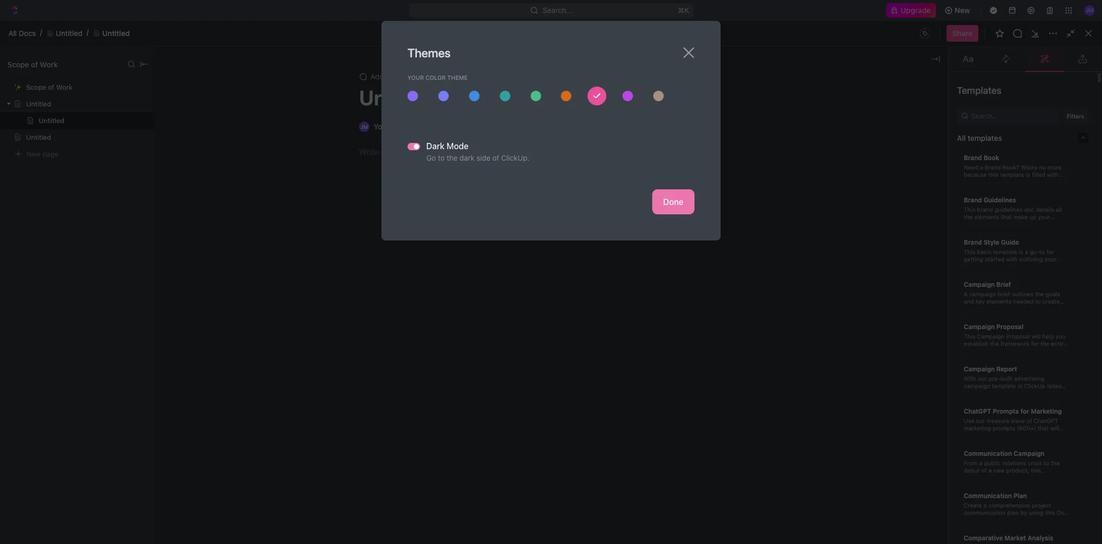 Task type: describe. For each thing, give the bounding box(es) containing it.
market
[[1005, 534, 1026, 542]]

prompts
[[993, 407, 1019, 415]]

campaign report with our pre-built advertising campaign template in clickup takes care of choosing the kpis to monitor, so you don't have to waste time on it.
[[964, 365, 1066, 404]]

time
[[1039, 397, 1051, 404]]

notifications?
[[549, 24, 595, 33]]

0 vertical spatial scope of work
[[7, 60, 58, 69]]

ago for 32 mins ago
[[939, 221, 952, 230]]

your
[[1026, 516, 1038, 523]]

go to the dark side of clickup.
[[426, 153, 530, 162]]

0 vertical spatial work
[[40, 60, 58, 69]]

1 horizontal spatial docs
[[175, 44, 192, 53]]

29 mins ago
[[911, 240, 952, 249]]

2 column header from the left
[[821, 199, 904, 217]]

guidelines
[[984, 196, 1016, 204]]

7 row from the top
[[169, 348, 1090, 366]]

mode
[[447, 141, 469, 151]]

management
[[639, 240, 683, 249]]

page
[[43, 150, 58, 158]]

in
[[1018, 382, 1023, 389]]

favorites inside button
[[8, 110, 36, 118]]

done
[[663, 197, 684, 207]]

project
[[506, 106, 530, 115]]

pre-
[[989, 375, 1001, 382]]

done button
[[652, 189, 695, 214]]

table containing 32 mins ago
[[169, 199, 1090, 442]]

the inside dialog
[[447, 153, 458, 162]]

business
[[1039, 516, 1063, 523]]

all
[[450, 88, 457, 96]]

doc inside communication plan create a comprehensive project communication plan by using this doc to help easily plan out your business messaging strategy. comparative market analysis
[[1057, 509, 1068, 516]]

search
[[1001, 44, 1025, 53]]

choosing
[[985, 390, 1010, 396]]

of inside campaign report with our pre-built advertising campaign template in clickup takes care of choosing the kpis to monitor, so you don't have to waste time on it.
[[977, 390, 983, 396]]

campaign
[[964, 382, 991, 389]]

brand for brand book
[[964, 154, 982, 162]]

9 row from the top
[[169, 385, 1090, 404]]

8 row from the top
[[169, 366, 1090, 385]]

report
[[997, 365, 1017, 373]]

0 vertical spatial this
[[649, 24, 662, 33]]

agency management
[[612, 240, 683, 249]]

0 vertical spatial scope
[[7, 60, 29, 69]]

of inside themes dialog
[[492, 153, 499, 162]]

11 mins ago
[[911, 259, 950, 267]]

to inside themes dialog
[[438, 153, 445, 162]]

kpis
[[1022, 390, 1034, 396]]

help
[[971, 516, 983, 523]]

the inside campaign report with our pre-built advertising campaign template in clickup takes care of choosing the kpis to monitor, so you don't have to waste time on it.
[[1011, 390, 1020, 396]]

1 vertical spatial scope
[[26, 83, 46, 91]]

docs for all docs
[[19, 28, 36, 37]]

of down dashboards
[[48, 83, 54, 91]]

assigned
[[356, 184, 388, 193]]

10 row from the top
[[169, 404, 1090, 423]]

business time image
[[603, 242, 609, 247]]

1 column header from the left
[[169, 199, 180, 217]]

messaging
[[964, 524, 993, 531]]

see
[[437, 88, 448, 96]]

template
[[992, 382, 1016, 389]]

proposal
[[997, 323, 1024, 331]]

comprehensive
[[989, 502, 1030, 509]]

using
[[1029, 509, 1044, 516]]

-
[[706, 240, 709, 249]]

dashboards link
[[4, 63, 146, 79]]

do you want to enable browser notifications? enable hide this
[[440, 24, 662, 33]]

theme
[[447, 74, 468, 81]]

to right the want
[[485, 24, 492, 33]]

themes dialog
[[382, 21, 721, 241]]

Search by name... text field
[[924, 179, 1055, 195]]

monitor,
[[1043, 390, 1065, 396]]

favorites button
[[4, 108, 40, 121]]

agency
[[612, 240, 637, 249]]

chatgpt prompts for marketing
[[964, 407, 1062, 415]]

color
[[426, 74, 446, 81]]

all for all docs
[[8, 28, 17, 37]]

hide
[[631, 24, 647, 33]]

brief
[[997, 281, 1011, 288]]

do
[[440, 24, 450, 33]]

templates
[[957, 85, 1002, 96]]

campaign for campaign brief
[[964, 281, 995, 288]]

on
[[1052, 397, 1059, 404]]

book
[[984, 154, 999, 162]]

tags
[[706, 204, 720, 212]]

5 row from the top
[[169, 310, 1090, 329]]

have
[[999, 397, 1012, 404]]

new for new page
[[27, 150, 41, 158]]

search...
[[543, 6, 572, 15]]

row containing tags
[[169, 199, 1090, 217]]

add comment
[[371, 72, 418, 81]]

11
[[911, 259, 917, 267]]

your
[[408, 74, 424, 81]]

create
[[964, 502, 982, 509]]

advertising
[[1014, 375, 1045, 382]]

want
[[466, 24, 483, 33]]

1 vertical spatial plan
[[1002, 516, 1013, 523]]

all docs link
[[8, 28, 36, 38]]

communication for communication plan create a comprehensive project communication plan by using this doc to help easily plan out your business messaging strategy. comparative market analysis
[[964, 492, 1012, 500]]

1 horizontal spatial favorites
[[491, 87, 527, 97]]

themes
[[408, 46, 451, 60]]

search docs button
[[986, 41, 1050, 57]]

plan
[[1014, 492, 1027, 500]]

campaign for campaign proposal
[[964, 323, 995, 331]]

see all button
[[433, 86, 461, 98]]

brand style guide
[[964, 238, 1019, 246]]

built
[[1001, 375, 1013, 382]]

row containing agency management
[[169, 235, 1090, 254]]

for
[[1021, 407, 1029, 415]]

templates
[[968, 133, 1002, 142]]

upgrade link
[[886, 3, 936, 18]]

style
[[984, 238, 1000, 246]]



Task type: locate. For each thing, give the bounding box(es) containing it.
brand left style
[[964, 238, 982, 246]]

notes
[[532, 106, 552, 115]]

care
[[964, 390, 976, 396]]

of right side
[[492, 153, 499, 162]]

see all
[[437, 88, 457, 96]]

campaign up our
[[964, 365, 995, 373]]

the down in
[[1011, 390, 1020, 396]]

0 vertical spatial favorites
[[491, 87, 527, 97]]

docs for search docs
[[1027, 44, 1044, 53]]

spaces
[[8, 128, 30, 136]]

32 mins ago
[[911, 221, 952, 230]]

scope of work down all docs link
[[7, 60, 58, 69]]

0 horizontal spatial you
[[452, 24, 465, 33]]

3 row from the top
[[169, 272, 1090, 291]]

0 horizontal spatial favorites
[[8, 110, 36, 118]]

of down all docs link
[[31, 60, 38, 69]]

project notes
[[506, 106, 552, 115]]

campaign inside campaign report with our pre-built advertising campaign template in clickup takes care of choosing the kpis to monitor, so you don't have to waste time on it.
[[964, 365, 995, 373]]

1 vertical spatial this
[[1045, 509, 1055, 516]]

2 vertical spatial new
[[27, 150, 41, 158]]

marketing
[[1031, 407, 1062, 415]]

2 horizontal spatial new
[[1061, 44, 1076, 53]]

1 horizontal spatial column header
[[821, 199, 904, 217]]

our
[[978, 375, 987, 382]]

1 row from the top
[[169, 199, 1090, 217]]

doc
[[1078, 44, 1092, 53], [1057, 509, 1068, 516]]

1 horizontal spatial new
[[955, 6, 970, 15]]

1 vertical spatial doc
[[1057, 509, 1068, 516]]

ago for 29 mins ago
[[939, 240, 952, 249]]

campaign for campaign report with our pre-built advertising campaign template in clickup takes care of choosing the kpis to monitor, so you don't have to waste time on it.
[[964, 365, 995, 373]]

new doc button
[[1055, 41, 1098, 57]]

6 row from the top
[[169, 329, 1090, 348]]

0 vertical spatial all
[[8, 28, 17, 37]]

campaign left brief
[[964, 281, 995, 288]]

a
[[984, 502, 987, 509]]

new for new doc
[[1061, 44, 1076, 53]]

0 vertical spatial ago
[[939, 221, 952, 230]]

1 vertical spatial scope of work
[[26, 83, 73, 91]]

this right hide
[[649, 24, 662, 33]]

Search... text field
[[963, 108, 1055, 124]]

scope
[[7, 60, 29, 69], [26, 83, 46, 91]]

scope down all docs link
[[7, 60, 29, 69]]

new up share
[[955, 6, 970, 15]]

new right search docs
[[1061, 44, 1076, 53]]

waste
[[1021, 397, 1037, 404]]

column header
[[169, 199, 180, 217], [821, 199, 904, 217]]

mins right 29
[[922, 240, 938, 249]]

row
[[169, 199, 1090, 217], [169, 235, 1090, 254], [169, 272, 1090, 291], [169, 291, 1090, 310], [169, 310, 1090, 329], [169, 329, 1090, 348], [169, 348, 1090, 366], [169, 366, 1090, 385], [169, 385, 1090, 404], [169, 404, 1090, 423], [169, 423, 1090, 442]]

campaign left proposal
[[964, 323, 995, 331]]

0 vertical spatial mins
[[922, 221, 937, 230]]

docs inside button
[[1027, 44, 1044, 53]]

clickup.
[[501, 153, 530, 162]]

favorites
[[491, 87, 527, 97], [8, 110, 36, 118]]

brand down search by name... text field
[[964, 196, 982, 204]]

to
[[485, 24, 492, 33], [438, 153, 445, 162], [1035, 390, 1041, 396], [1014, 397, 1019, 404], [964, 516, 969, 523]]

mins for 11
[[919, 259, 935, 267]]

new doc
[[1061, 44, 1092, 53]]

1 vertical spatial favorites
[[8, 110, 36, 118]]

sharing
[[994, 204, 1017, 212]]

project
[[1032, 502, 1051, 509]]

add
[[371, 72, 384, 81]]

brand for brand style guide
[[964, 238, 982, 246]]

ago for 11 mins ago
[[937, 259, 950, 267]]

campaign
[[964, 281, 995, 288], [964, 323, 995, 331], [964, 365, 995, 373], [1014, 450, 1045, 457]]

browser
[[519, 24, 547, 33]]

to down clickup
[[1035, 390, 1041, 396]]

2 vertical spatial brand
[[964, 238, 982, 246]]

communication for communication campaign
[[964, 450, 1012, 457]]

ago down 32 mins ago
[[939, 240, 952, 249]]

communication up the a
[[964, 492, 1012, 500]]

new page
[[27, 150, 58, 158]]

0 vertical spatial plan
[[1007, 509, 1019, 516]]

campaign down 'for'
[[1014, 450, 1045, 457]]

communication plan create a comprehensive project communication plan by using this doc to help easily plan out your business messaging strategy. comparative market analysis
[[964, 492, 1068, 542]]

work
[[40, 60, 58, 69], [56, 83, 73, 91]]

2 vertical spatial mins
[[919, 259, 935, 267]]

0 horizontal spatial this
[[649, 24, 662, 33]]

0 vertical spatial you
[[452, 24, 465, 33]]

table
[[169, 199, 1090, 442]]

it.
[[1061, 397, 1066, 404]]

plan down comprehensive
[[1007, 509, 1019, 516]]

strategy.
[[995, 524, 1019, 531]]

1 vertical spatial work
[[56, 83, 73, 91]]

1 vertical spatial all
[[957, 133, 966, 142]]

this up 'business'
[[1045, 509, 1055, 516]]

⌘k
[[678, 6, 689, 15]]

enable
[[603, 24, 626, 33]]

29
[[911, 240, 920, 249]]

1 vertical spatial the
[[1011, 390, 1020, 396]]

2 row from the top
[[169, 235, 1090, 254]]

dark
[[426, 141, 445, 151]]

2 horizontal spatial docs
[[1027, 44, 1044, 53]]

0 horizontal spatial all
[[8, 28, 17, 37]]

1 horizontal spatial all
[[957, 133, 966, 142]]

dark
[[460, 153, 475, 162]]

communication inside communication plan create a comprehensive project communication plan by using this doc to help easily plan out your business messaging strategy. comparative market analysis
[[964, 492, 1012, 500]]

share
[[952, 29, 973, 38]]

communication campaign
[[964, 450, 1045, 457]]

new inside new button
[[955, 6, 970, 15]]

communication
[[964, 509, 1006, 516]]

to left help
[[964, 516, 969, 523]]

search docs
[[1001, 44, 1044, 53]]

3 brand from the top
[[964, 238, 982, 246]]

2 brand from the top
[[964, 196, 982, 204]]

1 communication from the top
[[964, 450, 1012, 457]]

1 horizontal spatial doc
[[1078, 44, 1092, 53]]

comment
[[386, 72, 418, 81]]

of down campaign
[[977, 390, 983, 396]]

dashboards
[[25, 66, 66, 75]]

out
[[1015, 516, 1024, 523]]

this inside communication plan create a comprehensive project communication plan by using this doc to help easily plan out your business messaging strategy. comparative market analysis
[[1045, 509, 1055, 516]]

ago up 29 mins ago
[[939, 221, 952, 230]]

analysis
[[1028, 534, 1054, 542]]

docs
[[19, 28, 36, 37], [175, 44, 192, 53], [1027, 44, 1044, 53]]

1 horizontal spatial the
[[1011, 390, 1020, 396]]

to right go
[[438, 153, 445, 162]]

1 vertical spatial brand
[[964, 196, 982, 204]]

favorites up spaces
[[8, 110, 36, 118]]

0 horizontal spatial docs
[[19, 28, 36, 37]]

with
[[964, 375, 977, 382]]

new left page
[[27, 150, 41, 158]]

comparative
[[964, 534, 1003, 542]]

1 vertical spatial you
[[972, 397, 982, 404]]

scope down dashboards
[[26, 83, 46, 91]]

your color theme
[[408, 74, 468, 81]]

communication
[[964, 450, 1012, 457], [964, 492, 1012, 500]]

you inside campaign report with our pre-built advertising campaign template in clickup takes care of choosing the kpis to monitor, so you don't have to waste time on it.
[[972, 397, 982, 404]]

you right do
[[452, 24, 465, 33]]

go
[[426, 153, 436, 162]]

2 vertical spatial ago
[[937, 259, 950, 267]]

doc inside button
[[1078, 44, 1092, 53]]

0 horizontal spatial the
[[447, 153, 458, 162]]

1 vertical spatial communication
[[964, 492, 1012, 500]]

dark mode
[[426, 141, 469, 151]]

brand for brand guidelines
[[964, 196, 982, 204]]

campaign brief
[[964, 281, 1011, 288]]

brand left book
[[964, 154, 982, 162]]

0 vertical spatial new
[[955, 6, 970, 15]]

0 horizontal spatial new
[[27, 150, 41, 158]]

project notes link
[[487, 102, 771, 119]]

plan up strategy. at the right bottom of page
[[1002, 516, 1013, 523]]

mins for 29
[[922, 240, 938, 249]]

ago down 29 mins ago
[[937, 259, 950, 267]]

to inside communication plan create a comprehensive project communication plan by using this doc to help easily plan out your business messaging strategy. comparative market analysis
[[964, 516, 969, 523]]

enable
[[494, 24, 517, 33]]

cell
[[169, 216, 180, 235], [595, 216, 700, 235], [821, 216, 904, 235], [169, 235, 180, 254], [821, 235, 904, 254], [1071, 235, 1090, 254], [169, 254, 180, 272], [180, 254, 595, 272], [595, 254, 700, 272], [700, 254, 821, 272], [821, 254, 904, 272], [169, 272, 180, 291], [180, 272, 595, 291], [595, 272, 700, 291], [700, 272, 821, 291], [821, 272, 904, 291], [904, 272, 988, 291], [1071, 272, 1090, 291], [169, 291, 180, 310], [180, 291, 595, 310], [595, 291, 700, 310], [700, 291, 821, 310], [821, 291, 904, 310], [904, 291, 988, 310], [1071, 291, 1090, 310], [169, 310, 180, 329], [180, 310, 595, 329], [595, 310, 700, 329], [700, 310, 821, 329], [821, 310, 904, 329], [904, 310, 988, 329], [169, 329, 180, 348], [180, 329, 595, 348], [595, 329, 700, 348], [700, 329, 821, 348], [821, 329, 904, 348], [904, 329, 988, 348], [1071, 329, 1090, 348], [169, 348, 180, 366], [180, 348, 595, 366], [595, 348, 700, 366], [700, 348, 821, 366], [821, 348, 904, 366], [904, 348, 988, 366], [169, 366, 180, 385], [180, 366, 595, 385], [595, 366, 700, 385], [700, 366, 821, 385], [821, 366, 904, 385], [904, 366, 988, 385], [1071, 366, 1090, 385], [169, 385, 180, 404], [180, 385, 595, 404], [595, 385, 700, 404], [700, 385, 821, 404], [821, 385, 904, 404], [904, 385, 988, 404], [1071, 385, 1090, 404], [169, 404, 180, 423], [180, 404, 595, 423], [595, 404, 700, 423], [700, 404, 821, 423], [821, 404, 904, 423], [904, 404, 988, 423], [1071, 404, 1090, 423], [169, 423, 180, 442], [180, 423, 595, 442], [595, 423, 700, 442], [700, 423, 821, 442], [821, 423, 904, 442], [904, 423, 988, 442], [1071, 423, 1090, 442]]

0 vertical spatial communication
[[964, 450, 1012, 457]]

0 horizontal spatial doc
[[1057, 509, 1068, 516]]

4 row from the top
[[169, 291, 1090, 310]]

to right have
[[1014, 397, 1019, 404]]

the
[[447, 153, 458, 162], [1011, 390, 1020, 396]]

this
[[649, 24, 662, 33], [1045, 509, 1055, 516]]

new inside new doc button
[[1061, 44, 1076, 53]]

all docs
[[8, 28, 36, 37]]

0 horizontal spatial column header
[[169, 199, 180, 217]]

1 brand from the top
[[964, 154, 982, 162]]

clickup
[[1024, 382, 1046, 389]]

scope of work down dashboards
[[26, 83, 73, 91]]

so
[[964, 397, 970, 404]]

new for new
[[955, 6, 970, 15]]

mins for 32
[[922, 221, 937, 230]]

11 row from the top
[[169, 423, 1090, 442]]

brand book
[[964, 154, 999, 162]]

all
[[8, 28, 17, 37], [957, 133, 966, 142]]

chatgpt
[[964, 407, 991, 415]]

0 vertical spatial the
[[447, 153, 458, 162]]

scope of work
[[7, 60, 58, 69], [26, 83, 73, 91]]

2 communication from the top
[[964, 492, 1012, 500]]

the down dark mode
[[447, 153, 458, 162]]

takes
[[1047, 382, 1062, 389]]

1 vertical spatial ago
[[939, 240, 952, 249]]

1 horizontal spatial you
[[972, 397, 982, 404]]

new
[[955, 6, 970, 15], [1061, 44, 1076, 53], [27, 150, 41, 158]]

of
[[31, 60, 38, 69], [48, 83, 54, 91], [492, 153, 499, 162], [977, 390, 983, 396]]

1 vertical spatial mins
[[922, 240, 938, 249]]

1 vertical spatial new
[[1061, 44, 1076, 53]]

0 vertical spatial brand
[[964, 154, 982, 162]]

all for all templates
[[957, 133, 966, 142]]

0 vertical spatial doc
[[1078, 44, 1092, 53]]

you right so
[[972, 397, 982, 404]]

sidebar navigation
[[0, 37, 156, 544]]

1 horizontal spatial this
[[1045, 509, 1055, 516]]

32 mins ago row
[[169, 215, 1090, 236]]

mins right 11 at the right top of page
[[919, 259, 935, 267]]

favorites up "project"
[[491, 87, 527, 97]]

untitled
[[56, 28, 82, 37], [102, 28, 130, 37], [359, 85, 436, 110], [26, 100, 51, 108], [39, 116, 64, 125], [26, 133, 51, 141]]

11 mins ago row
[[169, 254, 1090, 272]]

communication down the chatgpt
[[964, 450, 1012, 457]]

mins right 32
[[922, 221, 937, 230]]

brand guidelines
[[964, 196, 1016, 204]]



Task type: vqa. For each thing, say whether or not it's contained in the screenshot.
Tasks Can Be Used For Anything In Clickup. Customize Names And Icons Of Tasks To Use Them For Things Like Epics, Customers, People, Invoices, 1On1S.
no



